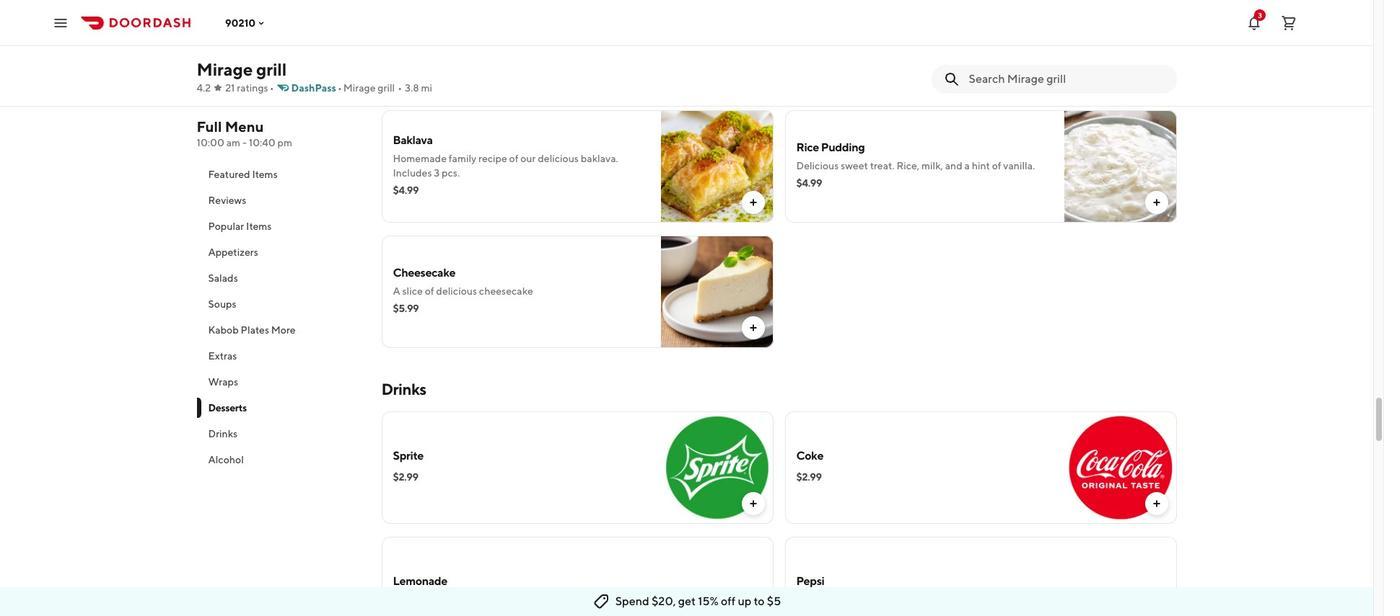 Task type: describe. For each thing, give the bounding box(es) containing it.
extras button
[[197, 343, 364, 369]]

spend $20, get 15% off up to $5
[[615, 595, 781, 609]]

kabob plates more button
[[197, 317, 364, 343]]

baklava image
[[661, 110, 773, 223]]

cheesecake
[[479, 286, 533, 297]]

dashpass
[[291, 82, 336, 94]]

$2.99 for coke
[[796, 472, 822, 483]]

2 • from the left
[[338, 82, 342, 94]]

alcohol button
[[197, 447, 364, 473]]

21
[[225, 82, 235, 94]]

grill for mirage grill
[[256, 59, 287, 79]]

appetizers
[[208, 247, 258, 258]]

90210
[[225, 17, 256, 29]]

homemade
[[393, 153, 447, 165]]

to
[[754, 595, 765, 609]]

pm
[[277, 137, 292, 149]]

mirage for mirage grill • 3.8 mi
[[343, 82, 376, 94]]

1 vertical spatial desserts
[[208, 403, 247, 414]]

0 vertical spatial desserts
[[381, 79, 442, 97]]

menu
[[225, 118, 264, 135]]

notification bell image
[[1245, 14, 1263, 31]]

add item to cart image for cheesecake
[[747, 323, 759, 334]]

$4.99 inside 'baklava homemade family recipe of our delicious baklava. includes 3 pcs. $4.99'
[[393, 185, 419, 196]]

full
[[197, 118, 222, 135]]

mirage grill
[[197, 59, 287, 79]]

our
[[520, 153, 536, 165]]

10:00
[[197, 137, 224, 149]]

rice,
[[896, 160, 919, 172]]

reviews button
[[197, 188, 364, 214]]

baklava
[[393, 133, 433, 147]]

sweet
[[841, 160, 868, 172]]

baklava homemade family recipe of our delicious baklava. includes 3 pcs. $4.99
[[393, 133, 618, 196]]

treat.
[[870, 160, 894, 172]]

wraps
[[208, 377, 238, 388]]

rice pudding image
[[1064, 110, 1177, 223]]

extras
[[208, 351, 237, 362]]

ratings
[[237, 82, 268, 94]]

salads
[[208, 273, 238, 284]]

falafel wrap image
[[661, 0, 773, 47]]

kabob plates more
[[208, 325, 296, 336]]

more
[[271, 325, 296, 336]]

featured items button
[[197, 162, 364, 188]]

soups
[[208, 299, 236, 310]]

add item to cart image for sprite
[[747, 499, 759, 510]]

popular items
[[208, 221, 272, 232]]

$20,
[[652, 595, 676, 609]]

alcohol
[[208, 455, 244, 466]]

soups button
[[197, 292, 364, 317]]

grill for mirage grill • 3.8 mi
[[378, 82, 395, 94]]

• for mirage grill • 3.8 mi
[[398, 82, 402, 94]]

off
[[721, 595, 735, 609]]

90210 button
[[225, 17, 267, 29]]

Item Search search field
[[969, 71, 1165, 87]]

cheesecake image
[[661, 236, 773, 349]]

kabob
[[208, 325, 239, 336]]

spend
[[615, 595, 649, 609]]

$5.99
[[393, 303, 419, 315]]

includes
[[393, 167, 432, 179]]

delicious
[[796, 160, 839, 172]]

15%
[[698, 595, 719, 609]]



Task type: locate. For each thing, give the bounding box(es) containing it.
0 horizontal spatial of
[[425, 286, 434, 297]]

3 inside 'baklava homemade family recipe of our delicious baklava. includes 3 pcs. $4.99'
[[434, 167, 440, 179]]

1 vertical spatial add item to cart image
[[747, 499, 759, 510]]

a
[[964, 160, 970, 172]]

rice
[[796, 141, 819, 154]]

1 horizontal spatial drinks
[[381, 380, 426, 399]]

mirage
[[197, 59, 253, 79], [343, 82, 376, 94]]

drinks
[[381, 380, 426, 399], [208, 429, 238, 440]]

items
[[252, 169, 278, 180], [246, 221, 272, 232]]

$2.99 down sprite
[[393, 472, 418, 483]]

popular
[[208, 221, 244, 232]]

items up reviews button on the left of the page
[[252, 169, 278, 180]]

• right dashpass
[[338, 82, 342, 94]]

coke image
[[1064, 412, 1177, 525]]

1 horizontal spatial mirage
[[343, 82, 376, 94]]

1 horizontal spatial desserts
[[381, 79, 442, 97]]

of right slice
[[425, 286, 434, 297]]

mirage up 21
[[197, 59, 253, 79]]

$2.99
[[393, 472, 418, 483], [796, 472, 822, 483]]

$4.99
[[796, 178, 822, 189], [393, 185, 419, 196]]

0 vertical spatial add item to cart image
[[747, 323, 759, 334]]

desserts down "wraps"
[[208, 403, 247, 414]]

potato wrap image
[[1064, 0, 1177, 47]]

mirage right dashpass •
[[343, 82, 376, 94]]

1 vertical spatial delicious
[[436, 286, 477, 297]]

delicious inside cheesecake a slice of delicious cheesecake $5.99
[[436, 286, 477, 297]]

1 horizontal spatial $4.99
[[796, 178, 822, 189]]

grill up ratings
[[256, 59, 287, 79]]

0 items, open order cart image
[[1280, 14, 1297, 31]]

0 horizontal spatial desserts
[[208, 403, 247, 414]]

desserts up the baklava
[[381, 79, 442, 97]]

2 horizontal spatial of
[[992, 160, 1001, 172]]

add item to cart image for desserts
[[1151, 197, 1162, 209]]

cheesecake a slice of delicious cheesecake $5.99
[[393, 266, 533, 315]]

1 horizontal spatial 3
[[1258, 10, 1262, 19]]

items right popular
[[246, 221, 272, 232]]

plates
[[241, 325, 269, 336]]

of inside 'baklava homemade family recipe of our delicious baklava. includes 3 pcs. $4.99'
[[509, 153, 518, 165]]

drinks inside button
[[208, 429, 238, 440]]

drinks up alcohol
[[208, 429, 238, 440]]

grill
[[256, 59, 287, 79], [378, 82, 395, 94]]

vanilla.
[[1003, 160, 1035, 172]]

hint
[[972, 160, 990, 172]]

1 horizontal spatial delicious
[[538, 153, 579, 165]]

2 horizontal spatial •
[[398, 82, 402, 94]]

of left our
[[509, 153, 518, 165]]

$2.99 for sprite
[[393, 472, 418, 483]]

drinks up sprite
[[381, 380, 426, 399]]

drinks button
[[197, 421, 364, 447]]

milk,
[[921, 160, 943, 172]]

• left 3.8 on the top of the page
[[398, 82, 402, 94]]

get
[[678, 595, 696, 609]]

0 vertical spatial mirage
[[197, 59, 253, 79]]

of inside cheesecake a slice of delicious cheesecake $5.99
[[425, 286, 434, 297]]

coke
[[796, 450, 823, 463]]

0 horizontal spatial mirage
[[197, 59, 253, 79]]

full menu 10:00 am - 10:40 pm
[[197, 118, 292, 149]]

family
[[449, 153, 476, 165]]

4.2
[[197, 82, 211, 94]]

1 $2.99 from the left
[[393, 472, 418, 483]]

lemonade
[[393, 575, 447, 589]]

1 horizontal spatial •
[[338, 82, 342, 94]]

$4.99 inside rice pudding delicious sweet treat. rice, milk, and a hint of vanilla. $4.99
[[796, 178, 822, 189]]

add item to cart image
[[747, 197, 759, 209], [1151, 197, 1162, 209], [1151, 499, 1162, 510]]

• for 21 ratings •
[[270, 82, 274, 94]]

appetizers button
[[197, 240, 364, 266]]

0 horizontal spatial $4.99
[[393, 185, 419, 196]]

mi
[[421, 82, 432, 94]]

delicious
[[538, 153, 579, 165], [436, 286, 477, 297]]

sprite
[[393, 450, 423, 463]]

$5
[[767, 595, 781, 609]]

0 horizontal spatial grill
[[256, 59, 287, 79]]

3 left "0 items, open order cart" 'image'
[[1258, 10, 1262, 19]]

0 vertical spatial 3
[[1258, 10, 1262, 19]]

grill left 3.8 on the top of the page
[[378, 82, 395, 94]]

up
[[738, 595, 751, 609]]

add item to cart image
[[747, 323, 759, 334], [747, 499, 759, 510]]

mirage for mirage grill
[[197, 59, 253, 79]]

$4.99 down 'delicious'
[[796, 178, 822, 189]]

0 horizontal spatial $2.99
[[393, 472, 418, 483]]

open menu image
[[52, 14, 69, 31]]

1 add item to cart image from the top
[[747, 323, 759, 334]]

0 vertical spatial items
[[252, 169, 278, 180]]

•
[[270, 82, 274, 94], [338, 82, 342, 94], [398, 82, 402, 94]]

of right the hint
[[992, 160, 1001, 172]]

cheesecake
[[393, 266, 455, 280]]

3
[[1258, 10, 1262, 19], [434, 167, 440, 179]]

$4.99 down includes
[[393, 185, 419, 196]]

and
[[945, 160, 962, 172]]

sprite image
[[661, 412, 773, 525]]

1 vertical spatial drinks
[[208, 429, 238, 440]]

1 horizontal spatial $2.99
[[796, 472, 822, 483]]

1 horizontal spatial grill
[[378, 82, 395, 94]]

desserts
[[381, 79, 442, 97], [208, 403, 247, 414]]

$2.99 down coke
[[796, 472, 822, 483]]

1 vertical spatial grill
[[378, 82, 395, 94]]

1 vertical spatial mirage
[[343, 82, 376, 94]]

2 $2.99 from the left
[[796, 472, 822, 483]]

reviews
[[208, 195, 246, 206]]

a
[[393, 286, 400, 297]]

salads button
[[197, 266, 364, 292]]

0 vertical spatial drinks
[[381, 380, 426, 399]]

10:40
[[249, 137, 275, 149]]

3 • from the left
[[398, 82, 402, 94]]

wraps button
[[197, 369, 364, 395]]

items for popular items
[[246, 221, 272, 232]]

2 add item to cart image from the top
[[747, 499, 759, 510]]

add item to cart image for drinks
[[1151, 499, 1162, 510]]

0 vertical spatial grill
[[256, 59, 287, 79]]

0 horizontal spatial delicious
[[436, 286, 477, 297]]

rice pudding delicious sweet treat. rice, milk, and a hint of vanilla. $4.99
[[796, 141, 1035, 189]]

1 vertical spatial 3
[[434, 167, 440, 179]]

of inside rice pudding delicious sweet treat. rice, milk, and a hint of vanilla. $4.99
[[992, 160, 1001, 172]]

pudding
[[821, 141, 865, 154]]

am
[[226, 137, 240, 149]]

dashpass •
[[291, 82, 342, 94]]

items for featured items
[[252, 169, 278, 180]]

pcs.
[[442, 167, 460, 179]]

delicious right our
[[538, 153, 579, 165]]

3.8
[[405, 82, 419, 94]]

baklava.
[[581, 153, 618, 165]]

0 horizontal spatial 3
[[434, 167, 440, 179]]

popular items button
[[197, 214, 364, 240]]

mirage grill • 3.8 mi
[[343, 82, 432, 94]]

featured
[[208, 169, 250, 180]]

1 vertical spatial items
[[246, 221, 272, 232]]

of
[[509, 153, 518, 165], [992, 160, 1001, 172], [425, 286, 434, 297]]

delicious down cheesecake in the left top of the page
[[436, 286, 477, 297]]

pepsi
[[796, 575, 824, 589]]

recipe
[[478, 153, 507, 165]]

1 horizontal spatial of
[[509, 153, 518, 165]]

0 vertical spatial delicious
[[538, 153, 579, 165]]

0 horizontal spatial drinks
[[208, 429, 238, 440]]

items inside the popular items button
[[246, 221, 272, 232]]

-
[[242, 137, 247, 149]]

featured items
[[208, 169, 278, 180]]

21 ratings •
[[225, 82, 274, 94]]

delicious inside 'baklava homemade family recipe of our delicious baklava. includes 3 pcs. $4.99'
[[538, 153, 579, 165]]

• right ratings
[[270, 82, 274, 94]]

0 horizontal spatial •
[[270, 82, 274, 94]]

slice
[[402, 286, 423, 297]]

1 • from the left
[[270, 82, 274, 94]]

3 left pcs.
[[434, 167, 440, 179]]

items inside featured items button
[[252, 169, 278, 180]]



Task type: vqa. For each thing, say whether or not it's contained in the screenshot.
the middle •
yes



